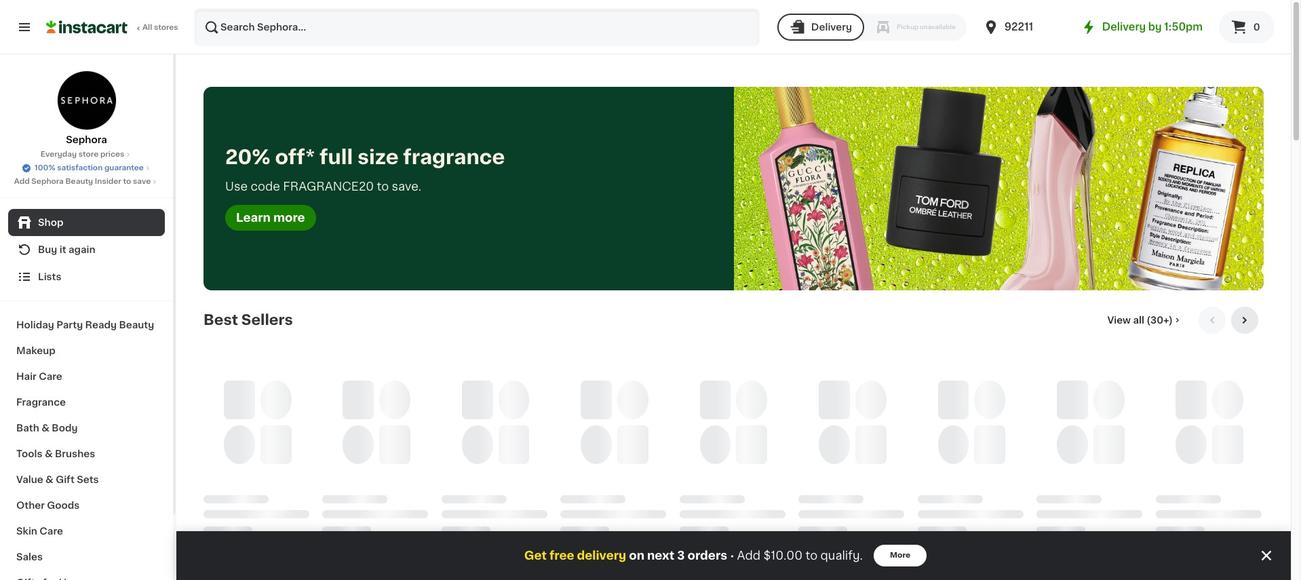 Task type: vqa. For each thing, say whether or not it's contained in the screenshot.
can within the OMG! I love takis so much! They taste so good, and so spicy. I love them, I can snack on a whole pack all day long. Delicious! I always receive takis as a gift because I request it lol ;)
no



Task type: locate. For each thing, give the bounding box(es) containing it.
shop link
[[8, 209, 165, 236]]

learn more
[[236, 212, 305, 223]]

tools & brushes link
[[8, 441, 165, 467]]

all
[[1133, 316, 1145, 325]]

all
[[142, 24, 152, 31]]

add
[[14, 178, 30, 185], [737, 550, 761, 561]]

shop
[[38, 218, 63, 227]]

& inside "link"
[[42, 423, 49, 433]]

delivery inside button
[[811, 22, 852, 32]]

&
[[42, 423, 49, 433], [45, 449, 53, 459], [46, 475, 53, 484]]

2 vertical spatial &
[[46, 475, 53, 484]]

learn
[[236, 212, 271, 223]]

party
[[56, 320, 83, 330]]

bath
[[16, 423, 39, 433]]

full
[[320, 147, 353, 167]]

get
[[524, 550, 547, 561]]

(30+)
[[1147, 316, 1173, 325]]

beauty
[[65, 178, 93, 185], [119, 320, 154, 330]]

store
[[79, 151, 99, 158]]

add sephora beauty insider to save link
[[14, 176, 159, 187]]

sellers
[[241, 313, 293, 327]]

qualify.
[[821, 550, 863, 561]]

0 vertical spatial care
[[39, 372, 62, 381]]

care for hair care
[[39, 372, 62, 381]]

1 vertical spatial &
[[45, 449, 53, 459]]

sephora down 100%
[[31, 178, 64, 185]]

care for skin care
[[40, 527, 63, 536]]

beauty down satisfaction
[[65, 178, 93, 185]]

value & gift sets
[[16, 475, 99, 484]]

0 vertical spatial add
[[14, 178, 30, 185]]

sephora up store
[[66, 135, 107, 145]]

2 horizontal spatial to
[[806, 550, 818, 561]]

1 vertical spatial care
[[40, 527, 63, 536]]

instacart logo image
[[46, 19, 128, 35]]

delivery for delivery by 1:50pm
[[1102, 22, 1146, 32]]

20% off* full size fragrance main content
[[176, 54, 1291, 580]]

100%
[[35, 164, 55, 172]]

None search field
[[194, 8, 760, 46]]

0 vertical spatial beauty
[[65, 178, 93, 185]]

0 vertical spatial &
[[42, 423, 49, 433]]

insider
[[95, 178, 121, 185]]

0 horizontal spatial add
[[14, 178, 30, 185]]

& right tools
[[45, 449, 53, 459]]

care right hair at bottom left
[[39, 372, 62, 381]]

hair care link
[[8, 364, 165, 389]]

0 horizontal spatial sephora
[[31, 178, 64, 185]]

& for tools
[[45, 449, 53, 459]]

to
[[123, 178, 131, 185], [377, 181, 389, 192], [806, 550, 818, 561]]

view
[[1108, 316, 1131, 325]]

holiday party ready beauty link
[[8, 312, 165, 338]]

& left gift
[[46, 475, 53, 484]]

to left save.
[[377, 181, 389, 192]]

makeup
[[16, 346, 56, 356]]

delivery by 1:50pm
[[1102, 22, 1203, 32]]

& right bath
[[42, 423, 49, 433]]

3
[[677, 550, 685, 561]]

1 vertical spatial add
[[737, 550, 761, 561]]

by
[[1149, 22, 1162, 32]]

beauty right ready
[[119, 320, 154, 330]]

buy
[[38, 245, 57, 254]]

0 horizontal spatial delivery
[[811, 22, 852, 32]]

sales
[[16, 552, 43, 562]]

prices
[[100, 151, 124, 158]]

ready
[[85, 320, 117, 330]]

100% satisfaction guarantee button
[[21, 160, 152, 174]]

0 vertical spatial sephora
[[66, 135, 107, 145]]

to right $10.00 at the right
[[806, 550, 818, 561]]

it
[[60, 245, 66, 254]]

sets
[[77, 475, 99, 484]]

fragrance20
[[283, 181, 374, 192]]

all stores
[[142, 24, 178, 31]]

item carousel region
[[204, 307, 1264, 567]]

next
[[647, 550, 675, 561]]

sephora logo image
[[57, 71, 116, 130]]

1 horizontal spatial add
[[737, 550, 761, 561]]

other
[[16, 501, 45, 510]]

care right "skin"
[[40, 527, 63, 536]]

hair care
[[16, 372, 62, 381]]

delivery
[[1102, 22, 1146, 32], [811, 22, 852, 32]]

delivery for delivery
[[811, 22, 852, 32]]

1 horizontal spatial delivery
[[1102, 22, 1146, 32]]

guarantee
[[104, 164, 144, 172]]

delivery by 1:50pm link
[[1081, 19, 1203, 35]]

Search field
[[195, 9, 758, 45]]

to down guarantee on the left
[[123, 178, 131, 185]]

care
[[39, 372, 62, 381], [40, 527, 63, 536]]

save
[[133, 178, 151, 185]]

1 horizontal spatial beauty
[[119, 320, 154, 330]]

sephora
[[66, 135, 107, 145], [31, 178, 64, 185]]

everyday store prices
[[41, 151, 124, 158]]

service type group
[[777, 14, 967, 41]]

buy it again link
[[8, 236, 165, 263]]



Task type: describe. For each thing, give the bounding box(es) containing it.
92211
[[1005, 22, 1033, 32]]

all stores link
[[46, 8, 179, 46]]

sales link
[[8, 544, 165, 570]]

use code fragrance20 to save.
[[225, 181, 422, 192]]

more
[[890, 552, 911, 559]]

learn more button
[[225, 205, 316, 231]]

tools
[[16, 449, 42, 459]]

gift
[[56, 475, 75, 484]]

off*
[[275, 147, 315, 167]]

everyday
[[41, 151, 77, 158]]

lists
[[38, 272, 61, 282]]

save.
[[392, 181, 422, 192]]

0 horizontal spatial to
[[123, 178, 131, 185]]

view all (30+)
[[1108, 316, 1173, 325]]

other goods
[[16, 501, 80, 510]]

tools & brushes
[[16, 449, 95, 459]]

lists link
[[8, 263, 165, 290]]

100% satisfaction guarantee
[[35, 164, 144, 172]]

20%
[[225, 147, 271, 167]]

buy it again
[[38, 245, 95, 254]]

value
[[16, 475, 43, 484]]

& for bath
[[42, 423, 49, 433]]

orders
[[688, 550, 727, 561]]

more
[[273, 212, 305, 223]]

add inside get free delivery on next 3 orders • add $10.00 to qualify.
[[737, 550, 761, 561]]

satisfaction
[[57, 164, 103, 172]]

holiday
[[16, 320, 54, 330]]

fragrance
[[16, 398, 66, 407]]

fragrance link
[[8, 389, 165, 415]]

skin care
[[16, 527, 63, 536]]

brushes
[[55, 449, 95, 459]]

fragrance
[[403, 147, 505, 167]]

free
[[550, 550, 574, 561]]

to inside get free delivery on next 3 orders • add $10.00 to qualify.
[[806, 550, 818, 561]]

& for value
[[46, 475, 53, 484]]

0 horizontal spatial beauty
[[65, 178, 93, 185]]

get free delivery on next 3 orders • add $10.00 to qualify.
[[524, 550, 863, 561]]

sephora link
[[57, 71, 116, 147]]

use
[[225, 181, 248, 192]]

everyday store prices link
[[41, 149, 133, 160]]

1 vertical spatial beauty
[[119, 320, 154, 330]]

delivery button
[[777, 14, 864, 41]]

•
[[730, 550, 735, 561]]

size
[[358, 147, 399, 167]]

1:50pm
[[1165, 22, 1203, 32]]

add sephora beauty insider to save
[[14, 178, 151, 185]]

1 horizontal spatial to
[[377, 181, 389, 192]]

$10.00
[[764, 550, 803, 561]]

holiday party ready beauty
[[16, 320, 154, 330]]

best sellers
[[204, 313, 293, 327]]

bath & body
[[16, 423, 78, 433]]

value & gift sets link
[[8, 467, 165, 493]]

0
[[1254, 22, 1260, 32]]

1 vertical spatial sephora
[[31, 178, 64, 185]]

add inside 'add sephora beauty insider to save' link
[[14, 178, 30, 185]]

stores
[[154, 24, 178, 31]]

20% off* full size fragrance
[[225, 147, 505, 167]]

1 horizontal spatial sephora
[[66, 135, 107, 145]]

goods
[[47, 501, 80, 510]]

other goods link
[[8, 493, 165, 518]]

more button
[[874, 545, 927, 567]]

skin care link
[[8, 518, 165, 544]]

0 button
[[1219, 11, 1275, 43]]

best
[[204, 313, 238, 327]]

92211 button
[[983, 8, 1064, 46]]

delivery
[[577, 550, 626, 561]]

view all (30+) button
[[1102, 307, 1188, 334]]

skin
[[16, 527, 37, 536]]

treatment tracker modal dialog
[[176, 531, 1291, 580]]

code
[[251, 181, 280, 192]]

on
[[629, 550, 645, 561]]

makeup link
[[8, 338, 165, 364]]

hair
[[16, 372, 37, 381]]

body
[[52, 423, 78, 433]]

again
[[69, 245, 95, 254]]



